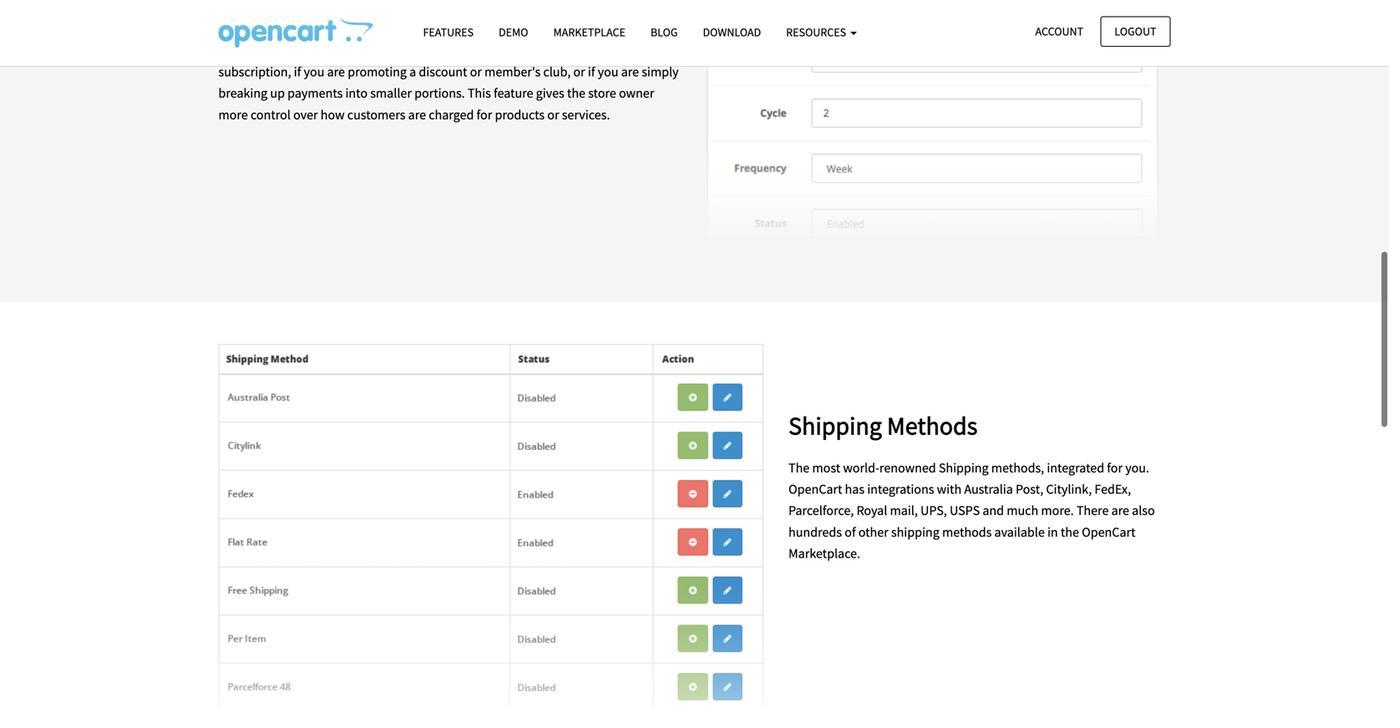 Task type: locate. For each thing, give the bounding box(es) containing it.
member's
[[485, 64, 541, 80]]

your
[[387, 42, 412, 59]]

2 horizontal spatial you
[[598, 64, 619, 80]]

0 vertical spatial up
[[239, 42, 254, 59]]

0 vertical spatial shipping
[[789, 410, 882, 442]]

charged
[[429, 106, 474, 123]]

1 vertical spatial payments
[[288, 85, 343, 102]]

more
[[219, 106, 248, 123]]

0 horizontal spatial if
[[294, 64, 301, 80]]

resources
[[787, 25, 849, 40]]

for up promoting
[[368, 42, 384, 59]]

simply
[[642, 64, 679, 80]]

mail,
[[890, 503, 918, 520]]

are
[[327, 64, 345, 80], [621, 64, 639, 80], [408, 106, 426, 123], [1112, 503, 1130, 520]]

royal
[[857, 503, 888, 520]]

or up this
[[470, 64, 482, 80]]

0 vertical spatial payments
[[311, 42, 366, 59]]

1 vertical spatial the
[[1061, 524, 1080, 541]]

customers
[[347, 106, 406, 123]]

discount
[[419, 64, 468, 80]]

smaller
[[370, 85, 412, 102]]

shipping
[[789, 410, 882, 442], [939, 460, 989, 477]]

the inside the most world-renowned shipping methods, integrated for you. opencart has integrations with australia post, citylink, fedex, parcelforce, royal mail, ups, usps and much more. there are also hundreds of other shipping methods available in the opencart marketplace.
[[1061, 524, 1080, 541]]

or right club,
[[574, 64, 585, 80]]

up
[[239, 42, 254, 59], [270, 85, 285, 102]]

payments up promoting
[[311, 42, 366, 59]]

opencart down "there"
[[1082, 524, 1136, 541]]

up right set
[[239, 42, 254, 59]]

0 vertical spatial products
[[576, 42, 626, 59]]

parcelforce,
[[789, 503, 854, 520]]

0 vertical spatial opencart
[[789, 481, 843, 498]]

methods,
[[992, 460, 1045, 477]]

features link
[[411, 18, 486, 47]]

1 horizontal spatial or
[[548, 106, 560, 123]]

you up store
[[598, 64, 619, 80]]

how
[[321, 106, 345, 123]]

1 horizontal spatial if
[[588, 64, 595, 80]]

features
[[423, 25, 474, 40]]

fedex,
[[1095, 481, 1132, 498]]

renowned
[[880, 460, 937, 477]]

the up services.
[[567, 85, 586, 102]]

recurring
[[257, 42, 308, 59]]

store
[[588, 85, 617, 102]]

1 vertical spatial opencart
[[1082, 524, 1136, 541]]

shipping inside the most world-renowned shipping methods, integrated for you. opencart has integrations with australia post, citylink, fedex, parcelforce, royal mail, ups, usps and much more. there are also hundreds of other shipping methods available in the opencart marketplace.
[[939, 460, 989, 477]]

methods
[[943, 524, 992, 541]]

other
[[859, 524, 889, 541]]

more.
[[1042, 503, 1074, 520]]

0 horizontal spatial shipping
[[789, 410, 882, 442]]

shipping up with
[[939, 460, 989, 477]]

for down this
[[477, 106, 492, 123]]

2 horizontal spatial for
[[1108, 460, 1123, 477]]

account
[[1036, 24, 1084, 39]]

1 horizontal spatial up
[[270, 85, 285, 102]]

with
[[937, 481, 962, 498]]

usps
[[950, 503, 980, 520]]

subscription,
[[219, 64, 291, 80]]

products down feature
[[495, 106, 545, 123]]

you down recurring
[[304, 64, 325, 80]]

integrated
[[1047, 460, 1105, 477]]

1 vertical spatial products
[[495, 106, 545, 123]]

0 horizontal spatial products
[[495, 106, 545, 123]]

the
[[567, 85, 586, 102], [1061, 524, 1080, 541]]

the right in
[[1061, 524, 1080, 541]]

marketplace
[[554, 25, 626, 40]]

for
[[368, 42, 384, 59], [477, 106, 492, 123], [1108, 460, 1123, 477]]

set
[[219, 42, 237, 59]]

up up control
[[270, 85, 285, 102]]

1 vertical spatial up
[[270, 85, 285, 102]]

ups,
[[921, 503, 947, 520]]

much
[[1007, 503, 1039, 520]]

1 horizontal spatial shipping
[[939, 460, 989, 477]]

products
[[576, 42, 626, 59], [495, 106, 545, 123]]

2 vertical spatial for
[[1108, 460, 1123, 477]]

1 vertical spatial shipping
[[939, 460, 989, 477]]

shipping up most
[[789, 410, 882, 442]]

1 horizontal spatial you
[[489, 42, 510, 59]]

are down by
[[621, 64, 639, 80]]

blog link
[[638, 18, 691, 47]]

if up store
[[588, 64, 595, 80]]

0 horizontal spatial you
[[304, 64, 325, 80]]

post,
[[1016, 481, 1044, 498]]

products down marketplace
[[576, 42, 626, 59]]

for up fedex,
[[1108, 460, 1123, 477]]

opencart
[[789, 481, 843, 498], [1082, 524, 1136, 541]]

download
[[703, 25, 761, 40]]

the inside set up recurring payments for your customers. if you plan to sell products by subscription, if you are promoting a discount or member's club, or if you are simply breaking up payments into smaller portions. this feature gives the store owner more control over how customers are charged for products or services.
[[567, 85, 586, 102]]

you
[[489, 42, 510, 59], [304, 64, 325, 80], [598, 64, 619, 80]]

0 horizontal spatial for
[[368, 42, 384, 59]]

demo link
[[486, 18, 541, 47]]

0 vertical spatial the
[[567, 85, 586, 102]]

1 vertical spatial for
[[477, 106, 492, 123]]

account link
[[1022, 16, 1098, 47]]

or down gives at the left top of page
[[548, 106, 560, 123]]

and
[[983, 503, 1005, 520]]

marketplace.
[[789, 546, 861, 562]]

over
[[293, 106, 318, 123]]

payments
[[311, 42, 366, 59], [288, 85, 343, 102]]

opencart up parcelforce,
[[789, 481, 843, 498]]

are down portions.
[[408, 106, 426, 123]]

download link
[[691, 18, 774, 47]]

2 if from the left
[[588, 64, 595, 80]]

world-
[[844, 460, 880, 477]]

0 horizontal spatial the
[[567, 85, 586, 102]]

you right if
[[489, 42, 510, 59]]

1 horizontal spatial products
[[576, 42, 626, 59]]

marketplace link
[[541, 18, 638, 47]]

1 horizontal spatial the
[[1061, 524, 1080, 541]]

payments up over
[[288, 85, 343, 102]]

0 vertical spatial for
[[368, 42, 384, 59]]

if
[[294, 64, 301, 80], [588, 64, 595, 80]]

gives
[[536, 85, 565, 102]]

citylink,
[[1047, 481, 1092, 498]]

or
[[470, 64, 482, 80], [574, 64, 585, 80], [548, 106, 560, 123]]

0 horizontal spatial opencart
[[789, 481, 843, 498]]

1 horizontal spatial for
[[477, 106, 492, 123]]

opencart - features image
[[219, 18, 373, 48]]

club,
[[544, 64, 571, 80]]

if down recurring
[[294, 64, 301, 80]]

are down fedex,
[[1112, 503, 1130, 520]]

if
[[479, 42, 486, 59]]

recurring payments image
[[707, 0, 1159, 261]]



Task type: describe. For each thing, give the bounding box(es) containing it.
0 horizontal spatial up
[[239, 42, 254, 59]]

hundreds
[[789, 524, 842, 541]]

into
[[346, 85, 368, 102]]

are left promoting
[[327, 64, 345, 80]]

integrations
[[868, 481, 935, 498]]

shipping methods image
[[219, 344, 764, 708]]

shipping methods
[[789, 410, 978, 442]]

promoting
[[348, 64, 407, 80]]

breaking
[[219, 85, 268, 102]]

available
[[995, 524, 1045, 541]]

most
[[813, 460, 841, 477]]

0 horizontal spatial or
[[470, 64, 482, 80]]

sell
[[554, 42, 573, 59]]

blog
[[651, 25, 678, 40]]

portions.
[[415, 85, 465, 102]]

feature
[[494, 85, 534, 102]]

to
[[540, 42, 552, 59]]

of
[[845, 524, 856, 541]]

the
[[789, 460, 810, 477]]

methods
[[887, 410, 978, 442]]

by
[[629, 42, 642, 59]]

are inside the most world-renowned shipping methods, integrated for you. opencart has integrations with australia post, citylink, fedex, parcelforce, royal mail, ups, usps and much more. there are also hundreds of other shipping methods available in the opencart marketplace.
[[1112, 503, 1130, 520]]

for inside the most world-renowned shipping methods, integrated for you. opencart has integrations with australia post, citylink, fedex, parcelforce, royal mail, ups, usps and much more. there are also hundreds of other shipping methods available in the opencart marketplace.
[[1108, 460, 1123, 477]]

owner
[[619, 85, 655, 102]]

this
[[468, 85, 491, 102]]

customers.
[[415, 42, 476, 59]]

1 horizontal spatial opencart
[[1082, 524, 1136, 541]]

in
[[1048, 524, 1059, 541]]

1 if from the left
[[294, 64, 301, 80]]

demo
[[499, 25, 529, 40]]

australia
[[965, 481, 1014, 498]]

there
[[1077, 503, 1109, 520]]

services.
[[562, 106, 610, 123]]

has
[[845, 481, 865, 498]]

plan
[[512, 42, 537, 59]]

also
[[1133, 503, 1156, 520]]

control
[[251, 106, 291, 123]]

logout link
[[1101, 16, 1171, 47]]

2 horizontal spatial or
[[574, 64, 585, 80]]

resources link
[[774, 18, 870, 47]]

logout
[[1115, 24, 1157, 39]]

the most world-renowned shipping methods, integrated for you. opencart has integrations with australia post, citylink, fedex, parcelforce, royal mail, ups, usps and much more. there are also hundreds of other shipping methods available in the opencart marketplace.
[[789, 460, 1156, 562]]

set up recurring payments for your customers. if you plan to sell products by subscription, if you are promoting a discount or member's club, or if you are simply breaking up payments into smaller portions. this feature gives the store owner more control over how customers are charged for products or services.
[[219, 42, 679, 123]]

you.
[[1126, 460, 1150, 477]]

shipping
[[892, 524, 940, 541]]

a
[[410, 64, 416, 80]]



Task type: vqa. For each thing, say whether or not it's contained in the screenshot.
Apple
no



